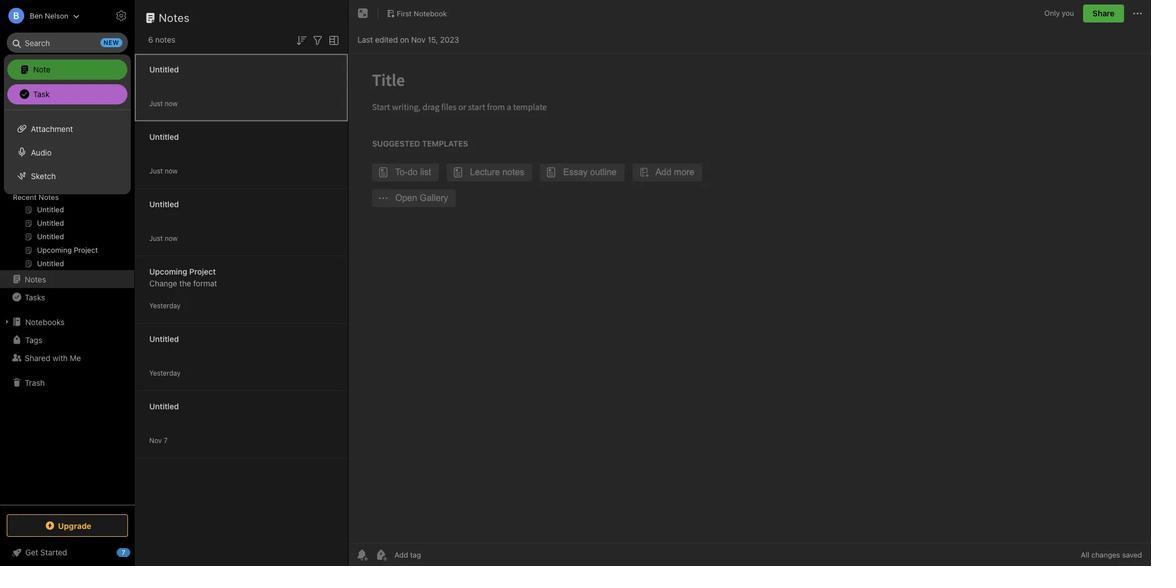 Task type: describe. For each thing, give the bounding box(es) containing it.
upgrade button
[[7, 514, 128, 537]]

change
[[149, 278, 177, 288]]

note creation menu element
[[7, 57, 127, 107]]

more actions image
[[1132, 7, 1145, 20]]

tags button
[[0, 331, 134, 349]]

it
[[35, 167, 39, 176]]

2 untitled from the top
[[149, 132, 179, 141]]

2023
[[440, 35, 459, 44]]

first
[[397, 9, 412, 18]]

add filters image
[[311, 34, 325, 47]]

3 untitled from the top
[[149, 199, 179, 209]]

expand notebooks image
[[3, 317, 12, 326]]

1 now from the top
[[165, 99, 178, 108]]

nelson
[[45, 11, 68, 20]]

note,
[[94, 147, 112, 156]]

or
[[77, 157, 84, 166]]

tasks button
[[0, 288, 134, 306]]

yesterday for untitled
[[149, 369, 181, 377]]

saved
[[1123, 550, 1143, 559]]

your
[[36, 134, 52, 143]]

add your first shortcut
[[20, 134, 99, 143]]

2 just now from the top
[[149, 167, 178, 175]]

click to collapse image
[[131, 545, 139, 559]]

new search field
[[15, 33, 122, 53]]

2 vertical spatial notes
[[25, 274, 46, 284]]

last
[[358, 35, 373, 44]]

shared with me
[[25, 353, 81, 363]]

the inside upcoming project change the format
[[179, 278, 191, 288]]

project
[[189, 266, 216, 276]]

icon on a note, notebook, stack or tag to add it here.
[[20, 147, 112, 176]]

1 untitled from the top
[[149, 64, 179, 74]]

changes
[[1092, 550, 1121, 559]]

expand note image
[[357, 7, 370, 20]]

click the ...
[[20, 147, 59, 156]]

notebooks
[[25, 317, 65, 327]]

sketch
[[31, 171, 56, 181]]

add
[[20, 134, 34, 143]]

me
[[70, 353, 81, 363]]

note window element
[[349, 0, 1152, 566]]

home link
[[0, 88, 135, 106]]

4 untitled from the top
[[149, 334, 179, 343]]

on inside icon on a note, notebook, stack or tag to add it here.
[[78, 147, 86, 156]]

icon
[[61, 147, 76, 156]]

the inside 'group'
[[39, 147, 50, 156]]

last edited on nov 15, 2023
[[358, 35, 459, 44]]

tags
[[25, 335, 42, 345]]

format
[[193, 278, 217, 288]]

15,
[[428, 35, 438, 44]]

get started
[[25, 548, 67, 557]]

add
[[20, 167, 33, 176]]

notes link
[[0, 270, 134, 288]]

note
[[33, 64, 51, 74]]

home
[[25, 92, 46, 102]]

Help and Learning task checklist field
[[0, 544, 135, 562]]

More actions field
[[1132, 4, 1145, 22]]

3 now from the top
[[165, 234, 178, 242]]

notebook
[[414, 9, 447, 18]]

Add filters field
[[311, 33, 325, 47]]

note button
[[7, 60, 127, 80]]

3 just now from the top
[[149, 234, 178, 242]]

a
[[88, 147, 92, 156]]

new
[[25, 64, 41, 74]]

trash
[[25, 378, 45, 387]]

new
[[104, 39, 119, 46]]

notebook,
[[20, 157, 54, 166]]

6
[[148, 35, 153, 44]]

7 inside help and learning task checklist field
[[122, 549, 125, 556]]



Task type: vqa. For each thing, say whether or not it's contained in the screenshot.
fourth the Untitled
yes



Task type: locate. For each thing, give the bounding box(es) containing it.
add a reminder image
[[356, 548, 369, 562]]

settings image
[[115, 9, 128, 22]]

shared
[[25, 353, 50, 363]]

audio
[[31, 147, 52, 157]]

2 now from the top
[[165, 167, 178, 175]]

edited
[[375, 35, 398, 44]]

recent
[[13, 193, 37, 202]]

tree containing home
[[0, 88, 135, 504]]

nov 7
[[149, 436, 168, 445]]

0 vertical spatial nov
[[411, 35, 426, 44]]

task button
[[7, 84, 127, 104]]

upcoming
[[149, 266, 187, 276]]

upgrade
[[58, 521, 91, 530]]

1 vertical spatial on
[[78, 147, 86, 156]]

0 vertical spatial yesterday
[[149, 301, 181, 310]]

Note Editor text field
[[349, 54, 1152, 543]]

0 vertical spatial on
[[400, 35, 409, 44]]

1 vertical spatial nov
[[149, 436, 162, 445]]

attachment button
[[4, 117, 131, 140]]

2 vertical spatial just
[[149, 234, 163, 242]]

the left format
[[179, 278, 191, 288]]

first notebook
[[397, 9, 447, 18]]

Add tag field
[[394, 550, 478, 560]]

1 vertical spatial just
[[149, 167, 163, 175]]

tasks
[[25, 292, 45, 302]]

5 untitled from the top
[[149, 401, 179, 411]]

with
[[53, 353, 68, 363]]

now
[[165, 99, 178, 108], [165, 167, 178, 175], [165, 234, 178, 242]]

7
[[164, 436, 168, 445], [122, 549, 125, 556]]

0 vertical spatial just now
[[149, 99, 178, 108]]

View options field
[[325, 33, 341, 47]]

attachment
[[31, 124, 73, 133]]

yesterday
[[149, 301, 181, 310], [149, 369, 181, 377]]

just
[[149, 99, 163, 108], [149, 167, 163, 175], [149, 234, 163, 242]]

notes up notes
[[159, 11, 190, 24]]

first notebook button
[[383, 6, 451, 21]]

ben
[[30, 11, 43, 20]]

0 horizontal spatial on
[[78, 147, 86, 156]]

only you
[[1045, 9, 1075, 18]]

shortcut
[[69, 134, 99, 143]]

all
[[1082, 550, 1090, 559]]

notebooks link
[[0, 313, 134, 331]]

2 just from the top
[[149, 167, 163, 175]]

1 just now from the top
[[149, 99, 178, 108]]

0 vertical spatial just
[[149, 99, 163, 108]]

here.
[[41, 167, 59, 176]]

new button
[[7, 59, 128, 79]]

on inside note window element
[[400, 35, 409, 44]]

notes down sketch
[[39, 193, 59, 202]]

1 just from the top
[[149, 99, 163, 108]]

upcoming project change the format
[[149, 266, 217, 288]]

on
[[400, 35, 409, 44], [78, 147, 86, 156]]

tree
[[0, 88, 135, 504]]

untitled
[[149, 64, 179, 74], [149, 132, 179, 141], [149, 199, 179, 209], [149, 334, 179, 343], [149, 401, 179, 411]]

only
[[1045, 9, 1061, 18]]

2 vertical spatial now
[[165, 234, 178, 242]]

...
[[52, 147, 59, 156]]

first
[[53, 134, 68, 143]]

1 yesterday from the top
[[149, 301, 181, 310]]

recent notes
[[13, 193, 59, 202]]

group
[[0, 124, 134, 275]]

1 horizontal spatial nov
[[411, 35, 426, 44]]

0 horizontal spatial nov
[[149, 436, 162, 445]]

Sort options field
[[295, 33, 308, 47]]

Search text field
[[15, 33, 120, 53]]

0 vertical spatial 7
[[164, 436, 168, 445]]

stack
[[56, 157, 75, 166]]

0 vertical spatial now
[[165, 99, 178, 108]]

get
[[25, 548, 38, 557]]

0 horizontal spatial 7
[[122, 549, 125, 556]]

notes up tasks
[[25, 274, 46, 284]]

1 vertical spatial just now
[[149, 167, 178, 175]]

Account field
[[0, 4, 80, 27]]

all changes saved
[[1082, 550, 1143, 559]]

1 vertical spatial notes
[[39, 193, 59, 202]]

notes
[[159, 11, 190, 24], [39, 193, 59, 202], [25, 274, 46, 284]]

to
[[99, 157, 106, 166]]

nov inside note window element
[[411, 35, 426, 44]]

0 horizontal spatial the
[[39, 147, 50, 156]]

shared with me link
[[0, 349, 134, 367]]

add tag image
[[375, 548, 388, 562]]

nov
[[411, 35, 426, 44], [149, 436, 162, 445]]

the left ...
[[39, 147, 50, 156]]

sketch button
[[4, 164, 131, 188]]

share
[[1093, 8, 1115, 18]]

1 vertical spatial the
[[179, 278, 191, 288]]

0 vertical spatial notes
[[159, 11, 190, 24]]

notes
[[155, 35, 176, 44]]

click
[[20, 147, 37, 156]]

task
[[33, 89, 50, 99]]

the
[[39, 147, 50, 156], [179, 278, 191, 288]]

audio button
[[4, 140, 131, 164]]

ben nelson
[[30, 11, 68, 20]]

0 vertical spatial the
[[39, 147, 50, 156]]

just now
[[149, 99, 178, 108], [149, 167, 178, 175], [149, 234, 178, 242]]

trash link
[[0, 373, 134, 391]]

2 vertical spatial just now
[[149, 234, 178, 242]]

2 yesterday from the top
[[149, 369, 181, 377]]

on right edited
[[400, 35, 409, 44]]

1 horizontal spatial 7
[[164, 436, 168, 445]]

1 horizontal spatial on
[[400, 35, 409, 44]]

6 notes
[[148, 35, 176, 44]]

1 vertical spatial yesterday
[[149, 369, 181, 377]]

1 horizontal spatial the
[[179, 278, 191, 288]]

group containing add your first shortcut
[[0, 124, 134, 275]]

on left a
[[78, 147, 86, 156]]

share button
[[1084, 4, 1125, 22]]

3 just from the top
[[149, 234, 163, 242]]

1 vertical spatial 7
[[122, 549, 125, 556]]

yesterday for upcoming project
[[149, 301, 181, 310]]

1 vertical spatial now
[[165, 167, 178, 175]]

started
[[40, 548, 67, 557]]

you
[[1063, 9, 1075, 18]]

tag
[[86, 157, 97, 166]]

group inside tree
[[0, 124, 134, 275]]



